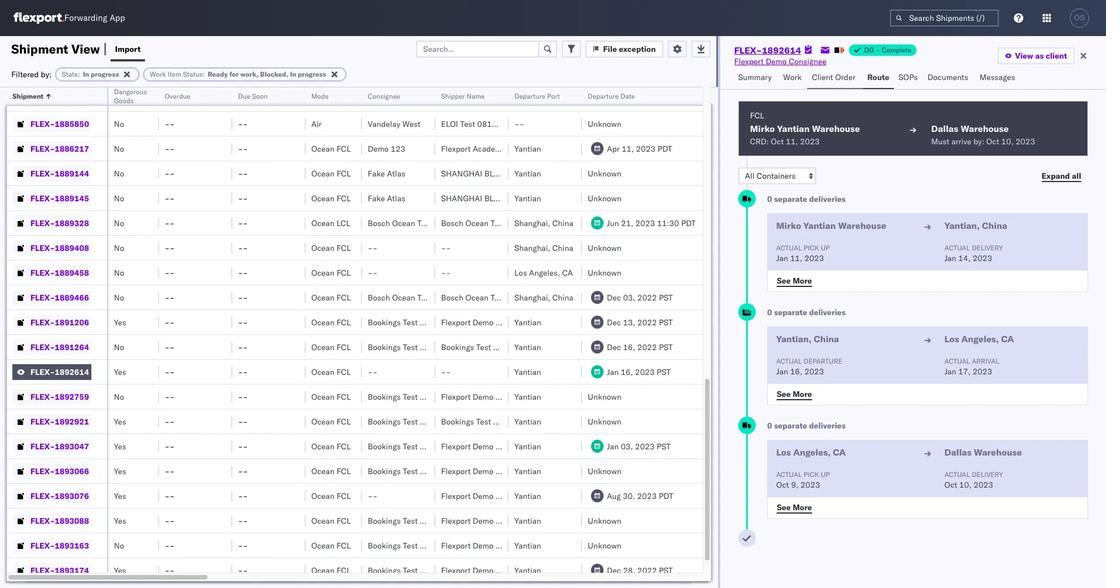 Task type: locate. For each thing, give the bounding box(es) containing it.
0 vertical spatial ltd
[[545, 168, 559, 179]]

10 unknown from the top
[[588, 516, 622, 526]]

--
[[165, 94, 175, 104], [238, 94, 248, 104], [165, 119, 175, 129], [238, 119, 248, 129], [515, 119, 524, 129], [165, 144, 175, 154], [238, 144, 248, 154], [165, 168, 175, 179], [238, 168, 248, 179], [165, 193, 175, 203], [238, 193, 248, 203], [165, 218, 175, 228], [238, 218, 248, 228], [165, 243, 175, 253], [238, 243, 248, 253], [368, 243, 378, 253], [441, 243, 451, 253], [165, 268, 175, 278], [238, 268, 248, 278], [368, 268, 378, 278], [441, 268, 451, 278], [165, 293, 175, 303], [238, 293, 248, 303], [165, 317, 175, 328], [238, 317, 248, 328], [165, 342, 175, 352], [238, 342, 248, 352], [165, 367, 175, 377], [238, 367, 248, 377], [368, 367, 378, 377], [441, 367, 451, 377], [165, 392, 175, 402], [238, 392, 248, 402], [165, 417, 175, 427], [238, 417, 248, 427], [165, 442, 175, 452], [238, 442, 248, 452], [165, 466, 175, 476], [238, 466, 248, 476], [165, 491, 175, 501], [238, 491, 248, 501], [368, 491, 378, 501], [165, 516, 175, 526], [238, 516, 248, 526], [165, 541, 175, 551], [238, 541, 248, 551], [165, 566, 175, 576], [238, 566, 248, 576]]

by: right filtered in the left of the page
[[41, 69, 52, 79]]

0 horizontal spatial departure
[[515, 92, 546, 100]]

flexport
[[734, 56, 764, 67], [441, 144, 471, 154], [441, 317, 471, 328], [441, 392, 471, 402], [441, 442, 471, 452], [441, 466, 471, 476], [441, 491, 471, 501], [441, 516, 471, 526], [441, 541, 471, 551], [441, 566, 471, 576]]

1 shanghai, china from the top
[[515, 218, 574, 228]]

resize handle column header
[[94, 87, 107, 588], [146, 87, 159, 588], [219, 87, 232, 588], [292, 87, 306, 588], [349, 87, 362, 588], [422, 87, 436, 588], [495, 87, 509, 588], [569, 87, 582, 588], [699, 87, 712, 588]]

flex-1893076
[[30, 491, 89, 501]]

6 flexport demo shipper co. from the top
[[441, 516, 537, 526]]

departure inside departure port button
[[515, 92, 546, 100]]

081801 left laem
[[477, 94, 507, 104]]

shipper for flex-1893163
[[496, 541, 524, 551]]

flex-1892759
[[30, 392, 89, 402]]

eloi for vandelay west
[[441, 119, 458, 129]]

flex- inside flex-1892759 button
[[30, 392, 55, 402]]

0 horizontal spatial in
[[83, 70, 89, 78]]

1 vertical spatial bluetech
[[484, 193, 525, 203]]

no right 1893163 on the bottom left of the page
[[114, 541, 124, 551]]

2 yes from the top
[[114, 317, 126, 328]]

2 shanghai bluetech co., ltd from the top
[[441, 193, 559, 203]]

flex- inside flex-1885850 'button'
[[30, 119, 55, 129]]

jan inside actual departure jan 16, 2023
[[777, 367, 788, 377]]

3 no from the top
[[114, 168, 124, 179]]

7 resize handle column header from the left
[[495, 87, 509, 588]]

flex-1889408
[[30, 243, 89, 253]]

0 vertical spatial mirko yantian warehouse
[[750, 123, 860, 134]]

2 vertical spatial shanghai,
[[515, 293, 551, 303]]

2023 inside actual arrival jan 17, 2023
[[973, 367, 993, 377]]

1 vertical spatial separate
[[774, 308, 807, 318]]

flex- down flex-1892921 "button"
[[30, 442, 55, 452]]

flex- for flex-1889144 button
[[30, 168, 55, 179]]

2 vertical spatial more
[[793, 502, 812, 513]]

dallas warehouse for mirko yantian warehouse
[[932, 123, 1009, 134]]

6 bookings test consignee from the top
[[368, 466, 458, 476]]

9 no from the top
[[114, 342, 124, 352]]

delivery for jan 14, 2023
[[972, 244, 1003, 252]]

2 horizontal spatial los angeles, ca
[[945, 333, 1014, 345]]

17 ocean fcl from the top
[[311, 541, 351, 551]]

0 vertical spatial ca
[[562, 268, 573, 278]]

app
[[110, 13, 125, 23]]

crd: oct 11, 2023
[[750, 137, 820, 147]]

fcl for flex-1893076
[[337, 491, 351, 501]]

flex- inside flex-1892921 "button"
[[30, 417, 55, 427]]

pdt right 30, at the bottom right of page
[[659, 491, 674, 501]]

see more down the 9,
[[777, 502, 812, 513]]

up inside actual pick up jan 11, 2023
[[821, 244, 830, 252]]

fake atlas
[[368, 168, 406, 179], [368, 193, 406, 203]]

ocean fcl for flex-1893066
[[311, 466, 351, 476]]

see down actual pick up jan 11, 2023 at the right of page
[[777, 276, 791, 286]]

0 horizontal spatial 1892614
[[55, 367, 89, 377]]

jun 21, 2023 11:30 pdt
[[607, 218, 696, 228]]

Search Shipments (/) text field
[[890, 10, 999, 27]]

0 horizontal spatial work
[[150, 70, 166, 78]]

flex- down flex-1889144 button
[[30, 193, 55, 203]]

1 vertical spatial shanghai, china
[[515, 243, 574, 253]]

eloi
[[368, 94, 385, 104], [441, 94, 458, 104], [441, 119, 458, 129]]

2 0 separate deliveries from the top
[[767, 308, 846, 318]]

flex-1893163
[[30, 541, 89, 551]]

flex- down flex-1885850 'button'
[[30, 144, 55, 154]]

filtered
[[11, 69, 39, 79]]

work left item
[[150, 70, 166, 78]]

crd:
[[750, 137, 769, 147]]

6 resize handle column header from the left
[[422, 87, 436, 588]]

flex- inside flex-1889328 button
[[30, 218, 55, 228]]

dec left 28,
[[607, 566, 621, 576]]

pst for dec 28, 2022 pst
[[659, 566, 673, 576]]

yantian for flex-1893066
[[515, 466, 541, 476]]

eloi test 081801 down name in the left of the page
[[441, 119, 507, 129]]

2 vertical spatial see
[[777, 502, 791, 513]]

apr 11, 2023 pdt
[[607, 144, 672, 154]]

mode button
[[306, 90, 351, 101]]

dallas warehouse for los angeles, ca
[[945, 447, 1022, 458]]

8 yes from the top
[[114, 516, 126, 526]]

resize handle column header for consignee
[[422, 87, 436, 588]]

2 delivery from the top
[[972, 471, 1003, 479]]

3 shanghai, from the top
[[515, 293, 551, 303]]

2022 right 28,
[[638, 566, 657, 576]]

fcl for flex-1891264
[[337, 342, 351, 352]]

flex- inside flex-1889145 button
[[30, 193, 55, 203]]

0 vertical spatial fake atlas
[[368, 168, 406, 179]]

2 departure from the left
[[588, 92, 619, 100]]

0 vertical spatial 0
[[767, 194, 772, 204]]

5 ocean fcl from the top
[[311, 243, 351, 253]]

6 no from the top
[[114, 243, 124, 253]]

1 atlas from the top
[[387, 168, 406, 179]]

yantian, china up "actual delivery jan 14, 2023" at right
[[945, 220, 1008, 231]]

mirko up crd:
[[750, 123, 775, 134]]

view up 'state : in progress'
[[71, 41, 100, 57]]

pst for jan 03, 2023 pst
[[657, 442, 671, 452]]

bookings
[[368, 317, 401, 328], [368, 342, 401, 352], [441, 342, 474, 352], [368, 392, 401, 402], [368, 417, 401, 427], [441, 417, 474, 427], [368, 442, 401, 452], [368, 466, 401, 476], [368, 516, 401, 526], [368, 541, 401, 551], [368, 566, 401, 576]]

2 ltd from the top
[[545, 193, 559, 203]]

up inside actual pick up oct 9, 2023
[[821, 471, 830, 479]]

os
[[1074, 14, 1085, 22]]

0 separate deliveries up actual pick up oct 9, 2023
[[767, 421, 846, 431]]

0 horizontal spatial los angeles, ca
[[515, 268, 573, 278]]

fake for flex-1889145
[[368, 193, 385, 203]]

4 flexport demo shipper co. from the top
[[441, 466, 537, 476]]

view as client
[[1015, 51, 1068, 61]]

unknown for 1889144
[[588, 168, 622, 179]]

2 bookings test shipper china from the top
[[441, 417, 544, 427]]

progress up dangerous
[[91, 70, 119, 78]]

due
[[238, 92, 250, 100]]

7 unknown from the top
[[588, 392, 622, 402]]

ocean for 1889328
[[311, 218, 335, 228]]

2 no from the top
[[114, 144, 124, 154]]

work inside button
[[783, 72, 802, 82]]

see more button down actual departure jan 16, 2023
[[770, 386, 819, 403]]

0 horizontal spatial :
[[78, 70, 80, 78]]

pst up "dec 13, 2022 pst"
[[659, 293, 673, 303]]

2 vertical spatial 0
[[767, 421, 772, 431]]

1 vertical spatial see more button
[[770, 386, 819, 403]]

co.
[[526, 317, 537, 328], [526, 392, 537, 402], [526, 442, 537, 452], [526, 466, 537, 476], [526, 491, 537, 501], [526, 516, 537, 526], [526, 541, 537, 551], [526, 566, 537, 576]]

flex-1884372 button
[[12, 91, 91, 107]]

flex-1889458 button
[[12, 265, 91, 281]]

1 bluetech from the top
[[484, 168, 525, 179]]

jan
[[777, 253, 788, 263], [945, 253, 957, 263], [777, 367, 788, 377], [945, 367, 957, 377], [607, 367, 619, 377], [607, 442, 619, 452]]

ocean fcl for flex-1889144
[[311, 168, 351, 179]]

unknown for 1893088
[[588, 516, 622, 526]]

1 horizontal spatial progress
[[298, 70, 326, 78]]

4 co. from the top
[[526, 466, 537, 476]]

2023 inside "actual delivery jan 14, 2023"
[[973, 253, 993, 263]]

1 see from the top
[[777, 276, 791, 286]]

expand all
[[1042, 171, 1082, 181]]

1 vertical spatial flex-1892614
[[30, 367, 89, 377]]

1 vertical spatial shanghai,
[[515, 243, 551, 253]]

6 yes from the top
[[114, 466, 126, 476]]

pst down dec 03, 2022 pst
[[659, 317, 673, 328]]

1 vertical spatial 0
[[767, 308, 772, 318]]

separate for mirko
[[774, 194, 807, 204]]

11 no from the top
[[114, 541, 124, 551]]

dallas for los angeles, ca
[[945, 447, 972, 458]]

1 vertical spatial shanghai bluetech co., ltd
[[441, 193, 559, 203]]

see more button down actual pick up jan 11, 2023 at the right of page
[[770, 273, 819, 289]]

: left ready
[[203, 70, 205, 78]]

2022 for 03,
[[638, 293, 657, 303]]

shipment
[[11, 41, 68, 57], [12, 92, 44, 100]]

0 vertical spatial see
[[777, 276, 791, 286]]

flex- inside flex-1893088 button
[[30, 516, 55, 526]]

1 horizontal spatial yantian,
[[945, 220, 980, 231]]

departure left 'date'
[[588, 92, 619, 100]]

dec 16, 2022 pst
[[607, 342, 673, 352]]

0 horizontal spatial los
[[515, 268, 527, 278]]

1 ltd from the top
[[545, 168, 559, 179]]

fcl for flex-1893088
[[337, 516, 351, 526]]

fcl for flex-1893163
[[337, 541, 351, 551]]

1 vertical spatial bookings test shipper china
[[441, 417, 544, 427]]

flex-1889458
[[30, 268, 89, 278]]

0 vertical spatial shanghai bluetech co., ltd
[[441, 168, 559, 179]]

actual inside actual pick up jan 11, 2023
[[777, 244, 802, 252]]

flex-1892614 inside button
[[30, 367, 89, 377]]

shipment up filtered by:
[[11, 41, 68, 57]]

16, inside actual departure jan 16, 2023
[[790, 367, 803, 377]]

1 vertical spatial 0 separate deliveries
[[767, 308, 846, 318]]

more down actual departure jan 16, 2023
[[793, 389, 812, 399]]

flex- for the flex-1889458 button at the top of page
[[30, 268, 55, 278]]

flex- for flex-1889408 "button"
[[30, 243, 55, 253]]

china
[[553, 218, 574, 228], [982, 220, 1008, 231], [553, 243, 574, 253], [553, 293, 574, 303], [814, 333, 839, 345], [523, 342, 544, 352], [523, 417, 544, 427]]

mirko yantian warehouse up crd: oct 11, 2023
[[750, 123, 860, 134]]

0 separate deliveries up actual pick up jan 11, 2023 at the right of page
[[767, 194, 846, 204]]

client
[[1046, 51, 1068, 61]]

ocean fcl for flex-1892921
[[311, 417, 351, 427]]

2 vertical spatial pdt
[[659, 491, 674, 501]]

shanghai, for dec 03, 2022 pst
[[515, 293, 551, 303]]

fcl for flex-1892614
[[337, 367, 351, 377]]

pst up 'aug 30, 2023 pdt'
[[657, 442, 671, 452]]

15 ocean fcl from the top
[[311, 491, 351, 501]]

2022 up "dec 13, 2022 pst"
[[638, 293, 657, 303]]

2 unknown from the top
[[588, 119, 622, 129]]

1 vertical spatial mirko
[[777, 220, 801, 231]]

shipper for flex-1893174
[[496, 566, 524, 576]]

1 fake atlas from the top
[[368, 168, 406, 179]]

work button
[[779, 67, 808, 89]]

departure inside departure date button
[[588, 92, 619, 100]]

ocean fcl
[[311, 94, 351, 104], [311, 144, 351, 154], [311, 168, 351, 179], [311, 193, 351, 203], [311, 243, 351, 253], [311, 268, 351, 278], [311, 293, 351, 303], [311, 317, 351, 328], [311, 342, 351, 352], [311, 367, 351, 377], [311, 392, 351, 402], [311, 417, 351, 427], [311, 442, 351, 452], [311, 466, 351, 476], [311, 491, 351, 501], [311, 516, 351, 526], [311, 541, 351, 551], [311, 566, 351, 576]]

no right 1889145
[[114, 193, 124, 203]]

2 vertical spatial 0 separate deliveries
[[767, 421, 846, 431]]

1892921
[[55, 417, 89, 427]]

due soon
[[238, 92, 268, 100]]

1 more from the top
[[793, 276, 812, 286]]

7 bookings test consignee from the top
[[368, 516, 458, 526]]

1 vertical spatial 1892614
[[55, 367, 89, 377]]

bookings for flex-1891264
[[368, 342, 401, 352]]

ocean fcl for flex-1886217
[[311, 144, 351, 154]]

dallas warehouse
[[932, 123, 1009, 134], [945, 447, 1022, 458]]

mirko up actual pick up jan 11, 2023 at the right of page
[[777, 220, 801, 231]]

flex-1892614
[[734, 45, 801, 56], [30, 367, 89, 377]]

flex- inside flex-1886217 button
[[30, 144, 55, 154]]

2 see more from the top
[[777, 389, 812, 399]]

0 for yantian,
[[767, 308, 772, 318]]

0 vertical spatial pick
[[804, 244, 819, 252]]

see
[[777, 276, 791, 286], [777, 389, 791, 399], [777, 502, 791, 513]]

flex- up flex-1889466 button
[[30, 268, 55, 278]]

in right blocked,
[[290, 70, 296, 78]]

0 vertical spatial shanghai
[[441, 168, 482, 179]]

1 yes from the top
[[114, 94, 126, 104]]

eloi for eloi test 081801
[[441, 94, 458, 104]]

1 see more button from the top
[[770, 273, 819, 289]]

03, up 13,
[[623, 293, 636, 303]]

2 : from the left
[[203, 70, 205, 78]]

jan inside actual arrival jan 17, 2023
[[945, 367, 957, 377]]

1 horizontal spatial in
[[290, 70, 296, 78]]

shipper for flex-1892921
[[493, 417, 521, 427]]

ocean for 1893066
[[311, 466, 335, 476]]

work for work
[[783, 72, 802, 82]]

pick for oct 9, 2023
[[804, 471, 819, 479]]

1 horizontal spatial by:
[[974, 137, 985, 147]]

see more button for mirko
[[770, 273, 819, 289]]

flex- up flex-1889408 "button"
[[30, 218, 55, 228]]

1 : from the left
[[78, 70, 80, 78]]

flex- up flex-1893088 button
[[30, 491, 55, 501]]

eloi down the shipper name
[[441, 119, 458, 129]]

13 ocean fcl from the top
[[311, 442, 351, 452]]

16, for dec 16, 2022 pst
[[623, 342, 636, 352]]

2 vertical spatial see more button
[[770, 499, 819, 516]]

dallas warehouse up actual delivery oct 10, 2023
[[945, 447, 1022, 458]]

bookings for flex-1891206
[[368, 317, 401, 328]]

no right 1889408
[[114, 243, 124, 253]]

forwarding
[[64, 13, 107, 23]]

18 ocean fcl from the top
[[311, 566, 351, 576]]

status
[[183, 70, 203, 78]]

7 ocean fcl from the top
[[311, 293, 351, 303]]

0 vertical spatial by:
[[41, 69, 52, 79]]

bookings for flex-1893174
[[368, 566, 401, 576]]

fake for flex-1889144
[[368, 168, 385, 179]]

flex- inside flex-1893076 "button"
[[30, 491, 55, 501]]

3 2022 from the top
[[638, 342, 657, 352]]

3 see from the top
[[777, 502, 791, 513]]

flex- down flex-1889328 button
[[30, 243, 55, 253]]

1 horizontal spatial los
[[777, 447, 791, 458]]

flex- inside flex-1891264 button
[[30, 342, 55, 352]]

yantian, china up departure
[[777, 333, 839, 345]]

0 vertical spatial delivery
[[972, 244, 1003, 252]]

demo for 1891206
[[473, 317, 494, 328]]

eloi test 081801 up vandelay west
[[368, 94, 433, 104]]

resize handle column header for departure date
[[699, 87, 712, 588]]

6 co. from the top
[[526, 516, 537, 526]]

0 vertical spatial fake
[[368, 168, 385, 179]]

9 ocean fcl from the top
[[311, 342, 351, 352]]

flex-1893076 button
[[12, 488, 91, 504]]

yantian for flex-1889144
[[515, 168, 541, 179]]

0 vertical spatial see more
[[777, 276, 812, 286]]

2 vertical spatial angeles,
[[794, 447, 831, 458]]

fcl
[[337, 94, 351, 104], [750, 111, 765, 121], [337, 144, 351, 154], [337, 168, 351, 179], [337, 193, 351, 203], [337, 243, 351, 253], [337, 268, 351, 278], [337, 293, 351, 303], [337, 317, 351, 328], [337, 342, 351, 352], [337, 367, 351, 377], [337, 392, 351, 402], [337, 417, 351, 427], [337, 442, 351, 452], [337, 466, 351, 476], [337, 491, 351, 501], [337, 516, 351, 526], [337, 541, 351, 551], [337, 566, 351, 576]]

eloi test 081801 for west
[[441, 119, 507, 129]]

flexport demo shipper co. for 1892759
[[441, 392, 537, 402]]

dallas up actual delivery oct 10, 2023
[[945, 447, 972, 458]]

0 vertical spatial 10,
[[1002, 137, 1014, 147]]

flex- inside flex-1893066 button
[[30, 466, 55, 476]]

flex- inside flex-1889408 "button"
[[30, 243, 55, 253]]

actual
[[777, 244, 802, 252], [945, 244, 970, 252], [777, 357, 802, 366], [945, 357, 970, 366], [777, 471, 802, 479], [945, 471, 970, 479]]

3 co. from the top
[[526, 442, 537, 452]]

ocean for 1891206
[[311, 317, 335, 328]]

dallas warehouse up arrive
[[932, 123, 1009, 134]]

fcl for flex-1889144
[[337, 168, 351, 179]]

messages
[[980, 72, 1015, 82]]

3 dec from the top
[[607, 342, 621, 352]]

see more down actual departure jan 16, 2023
[[777, 389, 812, 399]]

flex-1884372
[[30, 94, 89, 104]]

delivery
[[972, 244, 1003, 252], [972, 471, 1003, 479]]

flex- inside flex-1889466 button
[[30, 293, 55, 303]]

1 co. from the top
[[526, 317, 537, 328]]

soon
[[252, 92, 268, 100]]

no right 1891264 at the bottom
[[114, 342, 124, 352]]

pdt for apr 11, 2023 pdt
[[658, 144, 672, 154]]

3 0 from the top
[[767, 421, 772, 431]]

2 fake from the top
[[368, 193, 385, 203]]

7 no from the top
[[114, 268, 124, 278]]

more down the 9,
[[793, 502, 812, 513]]

flex-1892614 up flexport demo consignee
[[734, 45, 801, 56]]

pst right 28,
[[659, 566, 673, 576]]

flex- inside flex-1892614 button
[[30, 367, 55, 377]]

17,
[[959, 367, 971, 377]]

mirko yantian warehouse up actual pick up jan 11, 2023 at the right of page
[[777, 220, 887, 231]]

1 horizontal spatial :
[[203, 70, 205, 78]]

fcl for flex-1889458
[[337, 268, 351, 278]]

eloi test 081801 left laem
[[441, 94, 507, 104]]

2 2022 from the top
[[638, 317, 657, 328]]

shanghai for 1889145
[[441, 193, 482, 203]]

actual inside actual pick up oct 9, 2023
[[777, 471, 802, 479]]

2 vertical spatial ca
[[833, 447, 846, 458]]

1 horizontal spatial los angeles, ca
[[777, 447, 846, 458]]

delivery inside actual delivery oct 10, 2023
[[972, 471, 1003, 479]]

1 flexport demo shipper co. from the top
[[441, 317, 537, 328]]

1 separate from the top
[[774, 194, 807, 204]]

6 unknown from the top
[[588, 268, 622, 278]]

2 dec from the top
[[607, 317, 621, 328]]

deliveries for china
[[809, 308, 846, 318]]

co., for flex-1889144
[[527, 168, 543, 179]]

9 yes from the top
[[114, 566, 126, 576]]

ocean for 1889466
[[311, 293, 335, 303]]

resize handle column header for mode
[[349, 87, 362, 588]]

flex- down flex-1893047 button
[[30, 466, 55, 476]]

flex- down the flex-1889458 button at the top of page
[[30, 293, 55, 303]]

1 vertical spatial los
[[945, 333, 960, 345]]

0 vertical spatial yantian,
[[945, 220, 980, 231]]

dec
[[607, 293, 621, 303], [607, 317, 621, 328], [607, 342, 621, 352], [607, 566, 621, 576]]

pst down "dec 13, 2022 pst"
[[659, 342, 673, 352]]

flex- down flex-1893088 button
[[30, 541, 55, 551]]

03, up 30, at the bottom right of page
[[621, 442, 633, 452]]

name
[[467, 92, 485, 100]]

1 vertical spatial dallas warehouse
[[945, 447, 1022, 458]]

1 horizontal spatial yantian, china
[[945, 220, 1008, 231]]

dallas for mirko yantian warehouse
[[932, 123, 959, 134]]

1 vertical spatial more
[[793, 389, 812, 399]]

shipment inside button
[[12, 92, 44, 100]]

departure left port
[[515, 92, 546, 100]]

aug
[[607, 491, 621, 501]]

1892614 up 1892759
[[55, 367, 89, 377]]

chabang,
[[536, 94, 571, 104]]

0 vertical spatial co.,
[[527, 168, 543, 179]]

progress up mode
[[298, 70, 326, 78]]

no right the 1889144
[[114, 168, 124, 179]]

shanghai bluetech co., ltd for 1889145
[[441, 193, 559, 203]]

1 unknown from the top
[[588, 94, 622, 104]]

co., for flex-1889145
[[527, 193, 543, 203]]

delivery inside "actual delivery jan 14, 2023"
[[972, 244, 1003, 252]]

flex- inside flex-1893047 button
[[30, 442, 55, 452]]

0 horizontal spatial yantian,
[[777, 333, 812, 345]]

2022 right 13,
[[638, 317, 657, 328]]

0 vertical spatial bookings test shipper china
[[441, 342, 544, 352]]

by: right arrive
[[974, 137, 985, 147]]

081801 up "flexport academy (sz) ltd."
[[477, 119, 507, 129]]

1 vertical spatial angeles,
[[962, 333, 999, 345]]

1 horizontal spatial departure
[[588, 92, 619, 100]]

flex- inside flex-1893163 button
[[30, 541, 55, 551]]

1 vertical spatial shanghai
[[441, 193, 482, 203]]

3 ocean fcl from the top
[[311, 168, 351, 179]]

see more down actual pick up jan 11, 2023 at the right of page
[[777, 276, 812, 286]]

1 ocean fcl from the top
[[311, 94, 351, 104]]

1 vertical spatial dallas
[[945, 447, 972, 458]]

1 vertical spatial deliveries
[[809, 308, 846, 318]]

view as client button
[[998, 47, 1075, 64]]

5 unknown from the top
[[588, 243, 622, 253]]

arrival
[[972, 357, 1000, 366]]

ocean fcl for flex-1893047
[[311, 442, 351, 452]]

mirko yantian warehouse
[[750, 123, 860, 134], [777, 220, 887, 231]]

0 vertical spatial dallas warehouse
[[932, 123, 1009, 134]]

oct inside actual delivery oct 10, 2023
[[945, 480, 958, 490]]

0 vertical spatial shanghai,
[[515, 218, 551, 228]]

1 horizontal spatial work
[[783, 72, 802, 82]]

1 resize handle column header from the left
[[94, 87, 107, 588]]

mirko
[[750, 123, 775, 134], [777, 220, 801, 231]]

0 vertical spatial bluetech
[[484, 168, 525, 179]]

ltd
[[545, 168, 559, 179], [545, 193, 559, 203]]

4 no from the top
[[114, 193, 124, 203]]

flex- up flex-1891264 button
[[30, 317, 55, 328]]

dallas up must
[[932, 123, 959, 134]]

consignee
[[789, 56, 827, 67], [368, 92, 400, 100], [420, 317, 458, 328], [420, 342, 458, 352], [420, 392, 458, 402], [420, 417, 458, 427], [420, 442, 458, 452], [420, 466, 458, 476], [420, 516, 458, 526], [420, 541, 458, 551], [420, 566, 458, 576]]

2 vertical spatial los
[[777, 447, 791, 458]]

view left as
[[1015, 51, 1034, 61]]

see more for mirko
[[777, 276, 812, 286]]

no for flex-1889328
[[114, 218, 124, 228]]

:
[[78, 70, 80, 78], [203, 70, 205, 78]]

yantian, up actual departure jan 16, 2023
[[777, 333, 812, 345]]

1 0 from the top
[[767, 194, 772, 204]]

1 vertical spatial by:
[[974, 137, 985, 147]]

5 no from the top
[[114, 218, 124, 228]]

laem chabang, thailand
[[515, 94, 604, 104]]

1 vertical spatial 03,
[[621, 442, 633, 452]]

2 fake atlas from the top
[[368, 193, 406, 203]]

fcl for flex-1892759
[[337, 392, 351, 402]]

7 yes from the top
[[114, 491, 126, 501]]

actual inside actual arrival jan 17, 2023
[[945, 357, 970, 366]]

0 vertical spatial shipment
[[11, 41, 68, 57]]

yes for flex-1893066
[[114, 466, 126, 476]]

yes for flex-1893088
[[114, 516, 126, 526]]

blocked,
[[260, 70, 288, 78]]

1 vertical spatial fake atlas
[[368, 193, 406, 203]]

0 vertical spatial see more button
[[770, 273, 819, 289]]

shipment down filtered in the left of the page
[[12, 92, 44, 100]]

11 ocean fcl from the top
[[311, 392, 351, 402]]

4 yes from the top
[[114, 417, 126, 427]]

1 bookings test shipper china from the top
[[441, 342, 544, 352]]

flex- down flex-1886217 button
[[30, 168, 55, 179]]

1889328
[[55, 218, 89, 228]]

flexport demo shipper co. for 1893174
[[441, 566, 537, 576]]

1 bookings test consignee from the top
[[368, 317, 458, 328]]

flex- up flex-1893163 button
[[30, 516, 55, 526]]

4 dec from the top
[[607, 566, 621, 576]]

fcl for flex-1889466
[[337, 293, 351, 303]]

yes for flex-1884372
[[114, 94, 126, 104]]

flex- inside flex-1893174 button
[[30, 566, 55, 576]]

2 up from the top
[[821, 471, 830, 479]]

1 vertical spatial co.,
[[527, 193, 543, 203]]

flex- for flex-1891264 button
[[30, 342, 55, 352]]

dec left 13,
[[607, 317, 621, 328]]

flex- down flex-1892614 button
[[30, 392, 55, 402]]

flex- up flex-1885850 'button'
[[30, 94, 55, 104]]

flexport demo shipper co. for 1893163
[[441, 541, 537, 551]]

1 fake from the top
[[368, 168, 385, 179]]

state
[[62, 70, 78, 78]]

no right 1889466
[[114, 293, 124, 303]]

see more button
[[770, 273, 819, 289], [770, 386, 819, 403], [770, 499, 819, 516]]

0 vertical spatial separate
[[774, 194, 807, 204]]

8 no from the top
[[114, 293, 124, 303]]

0 vertical spatial dallas
[[932, 123, 959, 134]]

shanghai,
[[515, 218, 551, 228], [515, 243, 551, 253], [515, 293, 551, 303]]

2 vertical spatial shanghai, china
[[515, 293, 574, 303]]

3 yes from the top
[[114, 367, 126, 377]]

1 horizontal spatial view
[[1015, 51, 1034, 61]]

9 unknown from the top
[[588, 466, 622, 476]]

2 horizontal spatial angeles,
[[962, 333, 999, 345]]

yes for flex-1891206
[[114, 317, 126, 328]]

1892614 up flexport demo consignee
[[762, 45, 801, 56]]

flex- inside flex-1891206 button
[[30, 317, 55, 328]]

fake
[[368, 168, 385, 179], [368, 193, 385, 203]]

1 shanghai from the top
[[441, 168, 482, 179]]

flexport for 1891206
[[441, 317, 471, 328]]

shanghai, china for dec 03, 2022 pst
[[515, 293, 574, 303]]

shanghai
[[441, 168, 482, 179], [441, 193, 482, 203]]

0 horizontal spatial mirko
[[750, 123, 775, 134]]

dec up jan 16, 2023 pst
[[607, 342, 621, 352]]

flex-1889408 button
[[12, 240, 91, 256]]

1 vertical spatial atlas
[[387, 193, 406, 203]]

flex-1885850 button
[[12, 116, 91, 132]]

yantian, up "actual delivery jan 14, 2023" at right
[[945, 220, 980, 231]]

dec up "dec 13, 2022 pst"
[[607, 293, 621, 303]]

14 ocean fcl from the top
[[311, 466, 351, 476]]

resize handle column header for dangerous goods
[[146, 87, 159, 588]]

no
[[114, 119, 124, 129], [114, 144, 124, 154], [114, 168, 124, 179], [114, 193, 124, 203], [114, 218, 124, 228], [114, 243, 124, 253], [114, 268, 124, 278], [114, 293, 124, 303], [114, 342, 124, 352], [114, 392, 124, 402], [114, 541, 124, 551]]

see down actual departure jan 16, 2023
[[777, 389, 791, 399]]

eloi left name in the left of the page
[[441, 94, 458, 104]]

angeles,
[[529, 268, 560, 278], [962, 333, 999, 345], [794, 447, 831, 458]]

2 more from the top
[[793, 389, 812, 399]]

flex- up flex-1893047 button
[[30, 417, 55, 427]]

dangerous goods
[[114, 87, 147, 105]]

2 ocean fcl from the top
[[311, 144, 351, 154]]

actual delivery oct 10, 2023
[[945, 471, 1003, 490]]

flex- up flex-1892614 button
[[30, 342, 55, 352]]

0 vertical spatial yantian, china
[[945, 220, 1008, 231]]

work down flexport demo consignee
[[783, 72, 802, 82]]

atlas
[[387, 168, 406, 179], [387, 193, 406, 203]]

2022 down "dec 13, 2022 pst"
[[638, 342, 657, 352]]

fcl for flex-1893174
[[337, 566, 351, 576]]

12 ocean fcl from the top
[[311, 417, 351, 427]]

0 horizontal spatial yantian, china
[[777, 333, 839, 345]]

1 vertical spatial see more
[[777, 389, 812, 399]]

consignee inside 'link'
[[789, 56, 827, 67]]

pick inside actual pick up oct 9, 2023
[[804, 471, 819, 479]]

0 separate deliveries up departure
[[767, 308, 846, 318]]

3 bookings test consignee from the top
[[368, 392, 458, 402]]

1 co., from the top
[[527, 168, 543, 179]]

2 bookings test consignee from the top
[[368, 342, 458, 352]]

14,
[[959, 253, 971, 263]]

pdt right the 11:30
[[681, 218, 696, 228]]

0 vertical spatial atlas
[[387, 168, 406, 179]]

thailand
[[573, 94, 604, 104]]

pick inside actual pick up jan 11, 2023
[[804, 244, 819, 252]]

flex-1886217
[[30, 144, 89, 154]]

flex- inside button
[[30, 268, 55, 278]]

bookings test consignee for flex-1893047
[[368, 442, 458, 452]]

1891264
[[55, 342, 89, 352]]

item
[[168, 70, 181, 78]]

flex- down flex-1884372 button at left top
[[30, 119, 55, 129]]

flex-1889144 button
[[12, 166, 91, 181]]

2 see from the top
[[777, 389, 791, 399]]

see for mirko yantian warehouse
[[777, 276, 791, 286]]

demo for 1892759
[[473, 392, 494, 402]]

flex- down flex-1891264 button
[[30, 367, 55, 377]]

1 vertical spatial fake
[[368, 193, 385, 203]]

081801 for eloi test 081801
[[477, 94, 507, 104]]

view inside 'button'
[[1015, 51, 1034, 61]]

mode
[[311, 92, 329, 100]]

flex- inside flex-1889144 button
[[30, 168, 55, 179]]

2 resize handle column header from the left
[[146, 87, 159, 588]]

03, for 2022
[[623, 293, 636, 303]]

flex- inside flex-1884372 button
[[30, 94, 55, 104]]

1 progress from the left
[[91, 70, 119, 78]]

1 horizontal spatial flex-1892614
[[734, 45, 801, 56]]

shipper
[[441, 92, 465, 100], [496, 317, 524, 328], [493, 342, 521, 352], [496, 392, 524, 402], [493, 417, 521, 427], [496, 442, 524, 452], [496, 466, 524, 476], [496, 491, 524, 501], [496, 516, 524, 526], [496, 541, 524, 551], [496, 566, 524, 576]]

0 horizontal spatial 10,
[[960, 480, 972, 490]]

yes for flex-1893076
[[114, 491, 126, 501]]

no right 1889458
[[114, 268, 124, 278]]

actual inside actual delivery oct 10, 2023
[[945, 471, 970, 479]]

1 deliveries from the top
[[809, 194, 846, 204]]

no right 1889328
[[114, 218, 124, 228]]

pdt right apr
[[658, 144, 672, 154]]

2 0 from the top
[[767, 308, 772, 318]]

file
[[603, 44, 617, 54]]

3 unknown from the top
[[588, 168, 622, 179]]

ocean fcl for flex-1893163
[[311, 541, 351, 551]]

1 vertical spatial shipment
[[12, 92, 44, 100]]

flex-1892614 down flex-1891264
[[30, 367, 89, 377]]

flexport for 1893047
[[441, 442, 471, 452]]

see down actual pick up oct 9, 2023
[[777, 502, 791, 513]]

2 co., from the top
[[527, 193, 543, 203]]

actual inside actual departure jan 16, 2023
[[777, 357, 802, 366]]

no right 1886217
[[114, 144, 124, 154]]

resize handle column header for departure port
[[569, 87, 582, 588]]

actual inside "actual delivery jan 14, 2023"
[[945, 244, 970, 252]]

1 2022 from the top
[[638, 293, 657, 303]]

flex- up summary
[[734, 45, 762, 56]]

3 shanghai, china from the top
[[515, 293, 574, 303]]

1 shanghai, from the top
[[515, 218, 551, 228]]

consignee button
[[362, 90, 424, 101]]

flex- down flex-1893163 button
[[30, 566, 55, 576]]

1 vertical spatial see
[[777, 389, 791, 399]]

bookings for flex-1893088
[[368, 516, 401, 526]]



Task type: describe. For each thing, give the bounding box(es) containing it.
shipper inside button
[[441, 92, 465, 100]]

3 deliveries from the top
[[809, 421, 846, 431]]

3 0 separate deliveries from the top
[[767, 421, 846, 431]]

0 horizontal spatial ca
[[562, 268, 573, 278]]

flexport for 1893088
[[441, 516, 471, 526]]

filtered by:
[[11, 69, 52, 79]]

1 horizontal spatial mirko
[[777, 220, 801, 231]]

yantian for flex-1893047
[[515, 442, 541, 452]]

co. for 1893076
[[526, 491, 537, 501]]

client order
[[812, 72, 856, 82]]

flex-1889466 button
[[12, 290, 91, 306]]

vandelay west
[[368, 119, 421, 129]]

consignee for flex-1892921
[[420, 417, 458, 427]]

ocean lcl
[[311, 218, 350, 228]]

ocean for 1893047
[[311, 442, 335, 452]]

goods
[[114, 96, 134, 105]]

arrive
[[952, 137, 972, 147]]

30,
[[623, 491, 635, 501]]

no for flex-1889145
[[114, 193, 124, 203]]

flex- for flex-1892614 button
[[30, 367, 55, 377]]

ocean for 1893088
[[311, 516, 335, 526]]

ocean for 1893174
[[311, 566, 335, 576]]

0 separate deliveries for mirko
[[767, 194, 846, 204]]

2 shanghai, from the top
[[515, 243, 551, 253]]

departure date button
[[582, 90, 701, 101]]

bookings test shipper china for yes
[[441, 417, 544, 427]]

dec for dec 16, 2022 pst
[[607, 342, 621, 352]]

flexport for 1893174
[[441, 566, 471, 576]]

(sz)
[[508, 144, 527, 154]]

documents
[[928, 72, 969, 82]]

as
[[1036, 51, 1044, 61]]

2 horizontal spatial los
[[945, 333, 960, 345]]

flex-1893088 button
[[12, 513, 91, 529]]

import
[[115, 44, 141, 54]]

departure date
[[588, 92, 635, 100]]

bookings for flex-1893163
[[368, 541, 401, 551]]

ocean fcl for flex-1893076
[[311, 491, 351, 501]]

2023 inside actual delivery oct 10, 2023
[[974, 480, 994, 490]]

unknown for 1889145
[[588, 193, 622, 203]]

actual for 14,
[[945, 244, 970, 252]]

dangerous
[[114, 87, 147, 96]]

flex-1893047
[[30, 442, 89, 452]]

more for mirko
[[793, 276, 812, 286]]

bookings test consignee for flex-1893088
[[368, 516, 458, 526]]

1893174
[[55, 566, 89, 576]]

state : in progress
[[62, 70, 119, 78]]

flex- for flex-1885850 'button'
[[30, 119, 55, 129]]

2 in from the left
[[290, 70, 296, 78]]

bookings for flex-1893066
[[368, 466, 401, 476]]

flex-1889145 button
[[12, 190, 91, 206]]

flex- for flex-1892759 button
[[30, 392, 55, 402]]

jan 16, 2023 pst
[[607, 367, 671, 377]]

eloi up vandelay
[[368, 94, 385, 104]]

0 vertical spatial angeles,
[[529, 268, 560, 278]]

1892614 inside button
[[55, 367, 89, 377]]

9,
[[791, 480, 799, 490]]

1 horizontal spatial ca
[[833, 447, 846, 458]]

lcl
[[337, 218, 350, 228]]

2023 inside actual departure jan 16, 2023
[[805, 367, 824, 377]]

flex-1892921 button
[[12, 414, 91, 430]]

flex-1892614 link
[[734, 45, 801, 56]]

1 vertical spatial los angeles, ca
[[945, 333, 1014, 345]]

fcl for flex-1893066
[[337, 466, 351, 476]]

air
[[311, 119, 322, 129]]

1892759
[[55, 392, 89, 402]]

no for flex-1891264
[[114, 342, 124, 352]]

co. for 1893047
[[526, 442, 537, 452]]

flexport demo shipper co. for 1893066
[[441, 466, 537, 476]]

ocean fcl for flex-1891206
[[311, 317, 351, 328]]

1 horizontal spatial 1892614
[[762, 45, 801, 56]]

work item status : ready for work, blocked, in progress
[[150, 70, 326, 78]]

flex-1893047 button
[[12, 439, 91, 454]]

yes for flex-1893174
[[114, 566, 126, 576]]

dec for dec 28, 2022 pst
[[607, 566, 621, 576]]

route button
[[863, 67, 894, 89]]

1884372
[[55, 94, 89, 104]]

2022 for 13,
[[638, 317, 657, 328]]

jan inside actual pick up jan 11, 2023
[[777, 253, 788, 263]]

ready
[[208, 70, 228, 78]]

actual delivery jan 14, 2023
[[945, 244, 1003, 263]]

flexport demo shipper co. for 1891206
[[441, 317, 537, 328]]

sops button
[[894, 67, 923, 89]]

sops
[[899, 72, 918, 82]]

flex-1893088
[[30, 516, 89, 526]]

flex- for flex-1893174 button
[[30, 566, 55, 576]]

flex- for flex-1891206 button
[[30, 317, 55, 328]]

yantian for flex-1892614
[[515, 367, 541, 377]]

123
[[391, 144, 406, 154]]

16, for jan 16, 2023 pst
[[621, 367, 633, 377]]

ocean for 1886217
[[311, 144, 335, 154]]

unknown for 1889408
[[588, 243, 622, 253]]

flex-1889466
[[30, 293, 89, 303]]

exception
[[619, 44, 656, 54]]

flexport for 1893076
[[441, 491, 471, 501]]

ocean fcl for flex-1892614
[[311, 367, 351, 377]]

flex- for flex-1884372 button at left top
[[30, 94, 55, 104]]

ocean fcl for flex-1889466
[[311, 293, 351, 303]]

3 more from the top
[[793, 502, 812, 513]]

jan inside "actual delivery jan 14, 2023"
[[945, 253, 957, 263]]

consignee for flex-1892759
[[420, 392, 458, 402]]

expand
[[1042, 171, 1070, 181]]

shipper name button
[[436, 90, 498, 101]]

1893047
[[55, 442, 89, 452]]

4 resize handle column header from the left
[[292, 87, 306, 588]]

dec 13, 2022 pst
[[607, 317, 673, 328]]

flex-1893174
[[30, 566, 89, 576]]

demo inside 'link'
[[766, 56, 787, 67]]

jun
[[607, 218, 619, 228]]

yantian for flex-1892921
[[515, 417, 541, 427]]

flex-1893163 button
[[12, 538, 91, 554]]

apr
[[607, 144, 620, 154]]

shipper name
[[441, 92, 485, 100]]

1891206
[[55, 317, 89, 328]]

yes for flex-1893047
[[114, 442, 126, 452]]

1893066
[[55, 466, 89, 476]]

1889466
[[55, 293, 89, 303]]

0 vertical spatial mirko
[[750, 123, 775, 134]]

no for flex-1893163
[[114, 541, 124, 551]]

see more button for yantian,
[[770, 386, 819, 403]]

consignee inside button
[[368, 92, 400, 100]]

unknown for 1893066
[[588, 466, 622, 476]]

1889408
[[55, 243, 89, 253]]

yes for flex-1892921
[[114, 417, 126, 427]]

flex-1889144
[[30, 168, 89, 179]]

west
[[403, 119, 421, 129]]

2 shanghai, china from the top
[[515, 243, 574, 253]]

departure
[[804, 357, 843, 366]]

actual pick up jan 11, 2023
[[777, 244, 830, 263]]

1 horizontal spatial 10,
[[1002, 137, 1014, 147]]

client
[[812, 72, 833, 82]]

0 horizontal spatial view
[[71, 41, 100, 57]]

yantian for flex-1893088
[[515, 516, 541, 526]]

flex- for flex-1893088 button
[[30, 516, 55, 526]]

11, inside actual pick up jan 11, 2023
[[790, 253, 803, 263]]

flex-1893066 button
[[12, 464, 91, 479]]

academy
[[473, 144, 506, 154]]

2 vertical spatial los angeles, ca
[[777, 447, 846, 458]]

flex- for flex-1889145 button
[[30, 193, 55, 203]]

demo for 1893047
[[473, 442, 494, 452]]

flex- for flex-1886217 button
[[30, 144, 55, 154]]

flex-1891264
[[30, 342, 89, 352]]

1 vertical spatial pdt
[[681, 218, 696, 228]]

ocean fcl for flex-1889408
[[311, 243, 351, 253]]

2023 inside actual pick up jan 11, 2023
[[805, 253, 824, 263]]

unknown for 1893163
[[588, 541, 622, 551]]

ocean fcl for flex-1884372
[[311, 94, 351, 104]]

flexport academy (sz) ltd.
[[441, 144, 543, 154]]

file exception
[[603, 44, 656, 54]]

documents button
[[923, 67, 975, 89]]

os button
[[1067, 5, 1093, 31]]

see more for yantian,
[[777, 389, 812, 399]]

1889144
[[55, 168, 89, 179]]

2023 inside actual pick up oct 9, 2023
[[801, 480, 820, 490]]

081801 up west on the top left of the page
[[404, 94, 433, 104]]

dec 28, 2022 pst
[[607, 566, 673, 576]]

3 resize handle column header from the left
[[219, 87, 232, 588]]

pst for dec 16, 2022 pst
[[659, 342, 673, 352]]

3 see more button from the top
[[770, 499, 819, 516]]

jan 03, 2023 pst
[[607, 442, 671, 452]]

1889145
[[55, 193, 89, 203]]

0 vertical spatial flex-1892614
[[734, 45, 801, 56]]

bookings test consignee for flex-1891206
[[368, 317, 458, 328]]

1 vertical spatial mirko yantian warehouse
[[777, 220, 887, 231]]

must arrive by: oct 10, 2023
[[932, 137, 1036, 147]]

actual arrival jan 17, 2023
[[945, 357, 1000, 377]]

flexport demo consignee
[[734, 56, 827, 67]]

1893163
[[55, 541, 89, 551]]

2 progress from the left
[[298, 70, 326, 78]]

3 separate from the top
[[774, 421, 807, 431]]

no for flex-1889466
[[114, 293, 124, 303]]

flex- for flex-1893163 button
[[30, 541, 55, 551]]

13,
[[623, 317, 636, 328]]

bluetech for 1889144
[[484, 168, 525, 179]]

dec for dec 13, 2022 pst
[[607, 317, 621, 328]]

shipment for shipment view
[[11, 41, 68, 57]]

flexport inside flexport demo consignee 'link'
[[734, 56, 764, 67]]

1889458
[[55, 268, 89, 278]]

no for flex-1889458
[[114, 268, 124, 278]]

client order button
[[808, 67, 863, 89]]

21,
[[621, 218, 634, 228]]

10, inside actual delivery oct 10, 2023
[[960, 480, 972, 490]]

flexport for 1892759
[[441, 392, 471, 402]]

flexport for 1893163
[[441, 541, 471, 551]]

flex- for flex-1893047 button
[[30, 442, 55, 452]]

flexport. image
[[14, 12, 64, 24]]

3 see more from the top
[[777, 502, 812, 513]]

0 horizontal spatial by:
[[41, 69, 52, 79]]

resize handle column header for shipper name
[[495, 87, 509, 588]]

shipper for flex-1893047
[[496, 442, 524, 452]]

2 horizontal spatial ca
[[1001, 333, 1014, 345]]

Search... text field
[[417, 40, 540, 57]]

flex-1891206 button
[[12, 315, 91, 330]]

delivery for oct 10, 2023
[[972, 471, 1003, 479]]

summary button
[[734, 67, 779, 89]]

1 vertical spatial yantian, china
[[777, 333, 839, 345]]

flex-1891264 button
[[12, 339, 91, 355]]

yantian for flex-1892759
[[515, 392, 541, 402]]

oct inside actual pick up oct 9, 2023
[[777, 480, 789, 490]]

order
[[835, 72, 856, 82]]

yantian for flex-1891206
[[515, 317, 541, 328]]

departure port button
[[509, 90, 571, 101]]

2022 for 28,
[[638, 566, 657, 576]]

0 vertical spatial los angeles, ca
[[515, 268, 573, 278]]

shanghai, china for jun 21, 2023 11:30 pdt
[[515, 218, 574, 228]]

flexport for 1893066
[[441, 466, 471, 476]]

ocean fcl for flex-1893088
[[311, 516, 351, 526]]

must
[[932, 137, 950, 147]]

demo for 1893088
[[473, 516, 494, 526]]

1 in from the left
[[83, 70, 89, 78]]



Task type: vqa. For each thing, say whether or not it's contained in the screenshot.
Message List button
no



